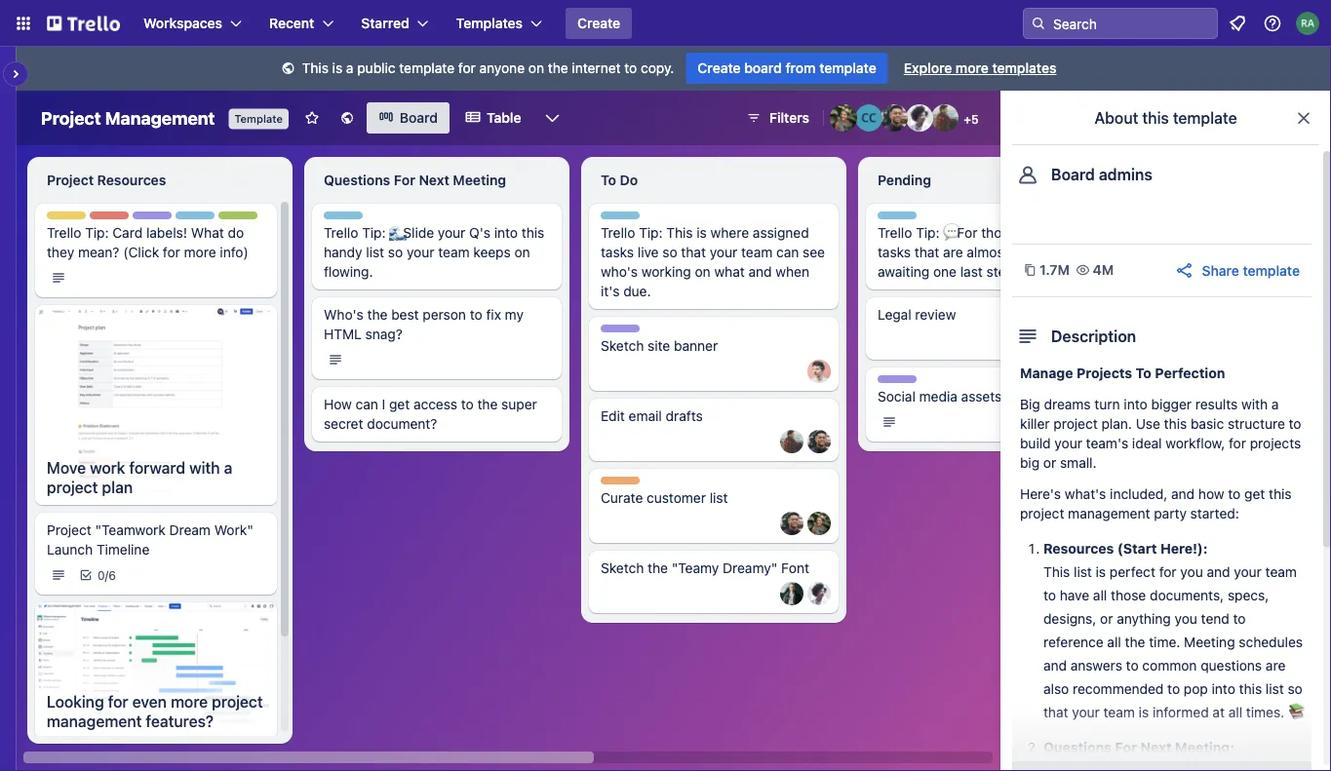 Task type: vqa. For each thing, say whether or not it's contained in the screenshot.
the rightmost Workspace
no



Task type: describe. For each thing, give the bounding box(es) containing it.
this inside here's what's included, and how to get this project management party started:
[[1269, 486, 1292, 502]]

move work forward with a project plan
[[47, 459, 232, 497]]

a inside move work forward with a project plan
[[224, 459, 232, 477]]

the left "teamy
[[648, 560, 668, 576]]

flowing.
[[324, 264, 373, 280]]

how can i get access to the super secret document?
[[324, 396, 537, 432]]

trello inside trello tip: card labels! what do they mean? (click for more info)
[[47, 225, 81, 241]]

color: sky, title: "trello tip" element for trello tip: 💬for those in-between tasks that are almost done but also awaiting one last step.
[[878, 212, 930, 226]]

To Do text field
[[589, 165, 839, 196]]

tasks for live
[[601, 244, 634, 260]]

killer
[[1020, 416, 1050, 432]]

tend
[[1201, 611, 1229, 627]]

team up specs,
[[1265, 564, 1297, 580]]

edit
[[601, 408, 625, 424]]

next for meeting
[[419, 172, 449, 188]]

card
[[112, 225, 143, 241]]

into inside resources (start here!): this list is perfect for you and your team to have all those documents, specs, designs, or anything you tend to reference all the time. meeting schedules and answers to common questions are also recommended to pop into this list so that your team is informed at all times. 📚
[[1212, 681, 1235, 697]]

awaiting
[[878, 264, 930, 280]]

edit email drafts link
[[601, 407, 827, 426]]

this inside trello tip trello tip: 🌊slide your q's into this handy list so your team keeps on flowing.
[[522, 225, 544, 241]]

tip: for trello tip: this is where assigned tasks live so that your team can see who's working on what and when it's due.
[[639, 225, 663, 241]]

list up have
[[1074, 564, 1092, 580]]

create button
[[566, 8, 632, 39]]

html
[[324, 326, 362, 342]]

color: purple, title: "design team" element for sketch site banner
[[601, 325, 673, 339]]

Search field
[[1046, 9, 1217, 38]]

janelle (janelle549) image
[[906, 104, 933, 132]]

1 horizontal spatial to
[[1136, 365, 1152, 381]]

Questions For Next Meeting text field
[[312, 165, 562, 196]]

color: lime, title: "halp" element
[[218, 212, 257, 226]]

meeting inside text field
[[453, 172, 506, 188]]

trello tip trello tip: 🌊slide your q's into this handy list so your team keeps on flowing.
[[324, 213, 544, 280]]

sketch the "teamy dreamy" font link
[[601, 559, 827, 578]]

resources (start here!): this list is perfect for you and your team to have all those documents, specs, designs, or anything you tend to reference all the time. meeting schedules and answers to common questions are also recommended to pop into this list so that your team is informed at all times. 📚
[[1043, 541, 1303, 721]]

and up specs,
[[1207, 564, 1230, 580]]

0 horizontal spatial javier (javier85303346) image
[[780, 430, 804, 453]]

i
[[382, 396, 385, 412]]

legal
[[878, 307, 911, 323]]

person
[[423, 307, 466, 323]]

board admins
[[1051, 165, 1153, 184]]

0 horizontal spatial chris (chris42642663) image
[[807, 430, 831, 453]]

your down the 🌊slide
[[407, 244, 434, 260]]

template right public
[[399, 60, 454, 76]]

is inside trello tip trello tip: this is where assigned tasks live so that your team can see who's working on what and when it's due.
[[697, 225, 707, 241]]

5
[[971, 112, 979, 126]]

tip: inside trello tip: card labels! what do they mean? (click for more info)
[[85, 225, 109, 241]]

pending
[[878, 172, 931, 188]]

features?
[[146, 712, 214, 730]]

customer
[[647, 490, 706, 506]]

team down recommended
[[1103, 705, 1135, 721]]

admins
[[1099, 165, 1153, 184]]

list inside trello tip trello tip: 🌊slide your q's into this handy list so your team keeps on flowing.
[[366, 244, 384, 260]]

party
[[1154, 506, 1187, 522]]

is left public
[[332, 60, 342, 76]]

6
[[108, 568, 116, 582]]

the inside who's the best person to fix my html snag?
[[367, 307, 388, 323]]

halp
[[218, 213, 244, 226]]

your left q's
[[438, 225, 465, 241]]

this inside big dreams turn into bigger results with a killer project plan. use this basic structure to build your team's ideal workflow, for projects big or small.
[[1164, 416, 1187, 432]]

explore
[[904, 60, 952, 76]]

meeting inside resources (start here!): this list is perfect for you and your team to have all those documents, specs, designs, or anything you tend to reference all the time. meeting schedules and answers to common questions are also recommended to pop into this list so that your team is informed at all times. 📚
[[1184, 634, 1235, 650]]

basic
[[1191, 416, 1224, 432]]

stephen (stephen11674280) image
[[780, 582, 804, 606]]

🌊slide
[[389, 225, 434, 241]]

dream
[[169, 522, 211, 538]]

for for meeting
[[394, 172, 415, 188]]

color: red, title: "priority" element
[[90, 212, 131, 226]]

edit email drafts
[[601, 408, 703, 424]]

recent
[[269, 15, 314, 31]]

looking for even more project management features?
[[47, 692, 263, 730]]

sketch the "teamy dreamy" font
[[601, 560, 809, 576]]

public
[[357, 60, 395, 76]]

pop
[[1184, 681, 1208, 697]]

almost
[[967, 244, 1009, 260]]

0 vertical spatial color: purple, title: "design team" element
[[133, 212, 205, 226]]

1 vertical spatial all
[[1107, 634, 1121, 650]]

can inside the how can i get access to the super secret document?
[[355, 396, 378, 412]]

where
[[711, 225, 749, 241]]

0 vertical spatial you
[[1180, 564, 1203, 580]]

project for project "teamwork dream work" launch timeline
[[47, 522, 91, 538]]

0 horizontal spatial team
[[175, 213, 205, 226]]

1 horizontal spatial javier (javier85303346) image
[[931, 104, 959, 132]]

perfection
[[1155, 365, 1225, 381]]

time.
[[1149, 634, 1180, 650]]

access
[[413, 396, 457, 412]]

mean?
[[78, 244, 119, 260]]

with inside move work forward with a project plan
[[189, 459, 220, 477]]

tip: for trello tip: 🌊slide your q's into this handy list so your team keeps on flowing.
[[362, 225, 386, 241]]

and inside here's what's included, and how to get this project management party started:
[[1171, 486, 1195, 502]]

into inside big dreams turn into bigger results with a killer project plan. use this basic structure to build your team's ideal workflow, for projects big or small.
[[1124, 396, 1147, 412]]

to inside the how can i get access to the super secret document?
[[461, 396, 474, 412]]

launch
[[47, 542, 93, 558]]

curate customer list
[[601, 490, 728, 506]]

review
[[915, 307, 956, 323]]

brooke (brooke94205718) image
[[830, 104, 857, 132]]

started:
[[1190, 506, 1239, 522]]

project for project resources
[[47, 172, 94, 188]]

templates button
[[444, 8, 554, 39]]

when
[[776, 264, 809, 280]]

informed
[[1153, 705, 1209, 721]]

for left anyone
[[458, 60, 476, 76]]

trello tip trello tip: 💬for those in-between tasks that are almost done but also awaiting one last step.
[[878, 213, 1098, 280]]

those inside resources (start here!): this list is perfect for you and your team to have all those documents, specs, designs, or anything you tend to reference all the time. meeting schedules and answers to common questions are also recommended to pop into this list so that your team is informed at all times. 📚
[[1111, 588, 1146, 604]]

to left copy.
[[624, 60, 637, 76]]

to do
[[601, 172, 638, 188]]

info)
[[220, 244, 248, 260]]

assets
[[961, 389, 1002, 405]]

1 vertical spatial you
[[1175, 611, 1197, 627]]

curate
[[601, 490, 643, 506]]

do
[[620, 172, 638, 188]]

get inside the how can i get access to the super secret document?
[[389, 396, 410, 412]]

your down recommended
[[1072, 705, 1100, 721]]

project inside move work forward with a project plan
[[47, 478, 98, 497]]

primary element
[[0, 0, 1331, 47]]

small.
[[1060, 455, 1097, 471]]

more inside the 'looking for even more project management features?'
[[171, 692, 208, 711]]

in-
[[1020, 225, 1038, 241]]

the inside resources (start here!): this list is perfect for you and your team to have all those documents, specs, designs, or anything you tend to reference all the time. meeting schedules and answers to common questions are also recommended to pop into this list so that your team is informed at all times. 📚
[[1125, 634, 1145, 650]]

that inside trello tip trello tip: this is where assigned tasks live so that your team can see who's working on what and when it's due.
[[681, 244, 706, 260]]

to right tend
[[1233, 611, 1246, 627]]

labels!
[[146, 225, 187, 241]]

(start
[[1117, 541, 1157, 557]]

projects
[[1077, 365, 1132, 381]]

team inside trello tip trello tip: this is where assigned tasks live so that your team can see who's working on what and when it's due.
[[741, 244, 773, 260]]

best
[[391, 307, 419, 323]]

recent button
[[257, 8, 345, 39]]

at
[[1213, 705, 1225, 721]]

your inside trello tip trello tip: this is where assigned tasks live so that your team can see who's working on what and when it's due.
[[710, 244, 737, 260]]

on inside trello tip trello tip: this is where assigned tasks live so that your team can see who's working on what and when it's due.
[[695, 264, 711, 280]]

who's the best person to fix my html snag? link
[[324, 305, 550, 344]]

this right about
[[1142, 109, 1169, 127]]

resources inside project resources text field
[[97, 172, 166, 188]]

or inside big dreams turn into bigger results with a killer project plan. use this basic structure to build your team's ideal workflow, for projects big or small.
[[1043, 455, 1056, 471]]

to left have
[[1043, 588, 1056, 604]]

on inside trello tip trello tip: 🌊slide your q's into this handy list so your team keeps on flowing.
[[514, 244, 530, 260]]

project for project management
[[41, 107, 101, 128]]

and inside trello tip trello tip: this is where assigned tasks live so that your team can see who's working on what and when it's due.
[[748, 264, 772, 280]]

do
[[228, 225, 244, 241]]

those inside trello tip trello tip: 💬for those in-between tasks that are almost done but also awaiting one last step.
[[981, 225, 1016, 241]]

can inside trello tip trello tip: this is where assigned tasks live so that your team can see who's working on what and when it's due.
[[776, 244, 799, 260]]

who's the best person to fix my html snag?
[[324, 307, 524, 342]]

answers
[[1071, 658, 1122, 674]]

/
[[105, 568, 108, 582]]

questions for next meeting
[[324, 172, 506, 188]]

to inside who's the best person to fix my html snag?
[[470, 307, 482, 323]]

done
[[1012, 244, 1044, 260]]

search image
[[1031, 16, 1046, 31]]

create for create board from template
[[698, 60, 741, 76]]

board for board
[[400, 110, 438, 126]]

+ 5
[[964, 112, 979, 126]]

priority design team
[[90, 213, 205, 226]]

project "teamwork dream work" launch timeline
[[47, 522, 253, 558]]

color: purple, title: "design team" element for social media assets
[[878, 375, 950, 390]]

big
[[1020, 396, 1040, 412]]

turn
[[1094, 396, 1120, 412]]

move work forward with a project plan link
[[35, 450, 277, 505]]

team inside trello tip trello tip: 🌊slide your q's into this handy list so your team keeps on flowing.
[[438, 244, 470, 260]]

0 vertical spatial on
[[528, 60, 544, 76]]

banner
[[674, 338, 718, 354]]

0 vertical spatial all
[[1093, 588, 1107, 604]]

list up times.
[[1266, 681, 1284, 697]]

template right from
[[819, 60, 876, 76]]

use
[[1136, 416, 1160, 432]]

document?
[[367, 416, 437, 432]]

recommended
[[1073, 681, 1164, 697]]



Task type: locate. For each thing, give the bounding box(es) containing it.
color: yellow, title: "copy request" element
[[47, 212, 86, 219]]

get
[[389, 396, 410, 412], [1244, 486, 1265, 502]]

trello tip: this is where assigned tasks live so that your team can see who's working on what and when it's due. link
[[601, 223, 827, 301]]

2 vertical spatial design
[[878, 376, 917, 390]]

list right 'customer' at bottom
[[710, 490, 728, 506]]

are inside resources (start here!): this list is perfect for you and your team to have all those documents, specs, designs, or anything you tend to reference all the time. meeting schedules and answers to common questions are also recommended to pop into this list so that your team is informed at all times. 📚
[[1266, 658, 1286, 674]]

project down here's
[[1020, 506, 1064, 522]]

so inside trello tip trello tip: 🌊slide your q's into this handy list so your team keeps on flowing.
[[388, 244, 403, 260]]

design inside design team sketch site banner
[[601, 326, 640, 339]]

resources up priority design team
[[97, 172, 166, 188]]

💬for
[[943, 225, 978, 241]]

a left public
[[346, 60, 354, 76]]

project up color: yellow, title: "copy request" element
[[47, 172, 94, 188]]

1 vertical spatial project
[[47, 172, 94, 188]]

to up recommended
[[1126, 658, 1139, 674]]

2 horizontal spatial design
[[878, 376, 917, 390]]

1 vertical spatial board
[[1051, 165, 1095, 184]]

project up launch
[[47, 522, 91, 538]]

results
[[1195, 396, 1238, 412]]

project
[[41, 107, 101, 128], [47, 172, 94, 188], [47, 522, 91, 538]]

0 vertical spatial javier (javier85303346) image
[[931, 104, 959, 132]]

1 vertical spatial create
[[698, 60, 741, 76]]

chris (chris42642663) image right brooke (brooke94205718) icon
[[881, 104, 908, 132]]

tasks inside trello tip trello tip: this is where assigned tasks live so that your team can see who's working on what and when it's due.
[[601, 244, 634, 260]]

manage
[[1020, 365, 1073, 381]]

create for create
[[577, 15, 620, 31]]

project down the 'dreams'
[[1053, 416, 1098, 432]]

Board name text field
[[31, 102, 225, 134]]

your up specs,
[[1234, 564, 1262, 580]]

management down looking
[[47, 712, 142, 730]]

2 vertical spatial color: purple, title: "design team" element
[[878, 375, 950, 390]]

for left even
[[108, 692, 128, 711]]

more right explore
[[956, 60, 989, 76]]

templates
[[456, 15, 523, 31]]

1 horizontal spatial get
[[1244, 486, 1265, 502]]

project inside the 'looking for even more project management features?'
[[212, 692, 263, 711]]

project inside the project "teamwork dream work" launch timeline
[[47, 522, 91, 538]]

all right have
[[1093, 588, 1107, 604]]

0 vertical spatial with
[[1241, 396, 1268, 412]]

have
[[1060, 588, 1089, 604]]

4 tip from the left
[[912, 213, 930, 226]]

for inside the 'looking for even more project management features?'
[[108, 692, 128, 711]]

or right designs, on the right bottom of the page
[[1100, 611, 1113, 627]]

so up working
[[662, 244, 677, 260]]

move
[[47, 459, 86, 477]]

can
[[776, 244, 799, 260], [355, 396, 378, 412]]

tip: up mean? on the left top of page
[[85, 225, 109, 241]]

0 horizontal spatial tasks
[[601, 244, 634, 260]]

customize views image
[[543, 108, 562, 128]]

0 vertical spatial are
[[943, 244, 963, 260]]

color: purple, title: "design team" element down project resources text field
[[133, 212, 205, 226]]

1 color: sky, title: "trello tip" element from the left
[[176, 212, 228, 226]]

share template button
[[1175, 260, 1300, 281]]

manage projects to perfection
[[1020, 365, 1225, 381]]

design for social media assets
[[878, 376, 917, 390]]

project up project resources
[[41, 107, 101, 128]]

questions for questions for next meeting:
[[1043, 740, 1112, 756]]

1 horizontal spatial into
[[1124, 396, 1147, 412]]

0 vertical spatial meeting
[[453, 172, 506, 188]]

to inside text box
[[601, 172, 616, 188]]

team for social
[[920, 376, 950, 390]]

0 horizontal spatial design
[[133, 213, 172, 226]]

0 horizontal spatial so
[[388, 244, 403, 260]]

for down recommended
[[1115, 740, 1137, 756]]

star or unstar board image
[[304, 110, 320, 126]]

0 horizontal spatial resources
[[97, 172, 166, 188]]

"teamwork
[[95, 522, 165, 538]]

tip: inside trello tip trello tip: this is where assigned tasks live so that your team can see who's working on what and when it's due.
[[639, 225, 663, 241]]

explore more templates
[[904, 60, 1056, 76]]

0 vertical spatial project
[[41, 107, 101, 128]]

2 horizontal spatial that
[[1043, 705, 1068, 721]]

3 tip: from the left
[[639, 225, 663, 241]]

0 vertical spatial those
[[981, 225, 1016, 241]]

to inside here's what's included, and how to get this project management party started:
[[1228, 486, 1241, 502]]

questions inside text field
[[324, 172, 390, 188]]

public image
[[339, 110, 355, 126]]

project inside text field
[[47, 172, 94, 188]]

0 vertical spatial chris (chris42642663) image
[[881, 104, 908, 132]]

template right about
[[1173, 109, 1237, 127]]

1 horizontal spatial color: purple, title: "design team" element
[[601, 325, 673, 339]]

javier (javier85303346) image
[[931, 104, 959, 132], [780, 430, 804, 453]]

0 vertical spatial management
[[1068, 506, 1150, 522]]

2 vertical spatial this
[[1043, 564, 1070, 580]]

tasks inside trello tip trello tip: 💬for those in-between tasks that are almost done but also awaiting one last step.
[[878, 244, 911, 260]]

description
[[1051, 327, 1136, 346]]

is down recommended
[[1139, 705, 1149, 721]]

tip: inside trello tip trello tip: 💬for those in-between tasks that are almost done but also awaiting one last step.
[[916, 225, 940, 241]]

1 vertical spatial next
[[1140, 740, 1172, 756]]

tip:
[[85, 225, 109, 241], [362, 225, 386, 241], [639, 225, 663, 241], [916, 225, 940, 241]]

the left super
[[477, 396, 498, 412]]

tip: inside trello tip trello tip: 🌊slide your q's into this handy list so your team keeps on flowing.
[[362, 225, 386, 241]]

this inside resources (start here!): this list is perfect for you and your team to have all those documents, specs, designs, or anything you tend to reference all the time. meeting schedules and answers to common questions are also recommended to pop into this list so that your team is informed at all times. 📚
[[1043, 564, 1070, 580]]

sm image
[[278, 59, 298, 79]]

color: orange, title: "one more step" element
[[601, 477, 640, 485]]

2 vertical spatial more
[[171, 692, 208, 711]]

Pending text field
[[866, 165, 1116, 196]]

1 vertical spatial into
[[1124, 396, 1147, 412]]

0 horizontal spatial this
[[302, 60, 329, 76]]

1 horizontal spatial also
[[1072, 244, 1098, 260]]

sketch inside sketch the "teamy dreamy" font link
[[601, 560, 644, 576]]

all
[[1093, 588, 1107, 604], [1107, 634, 1121, 650], [1228, 705, 1242, 721]]

resources up have
[[1043, 541, 1114, 557]]

1 vertical spatial sketch
[[601, 560, 644, 576]]

trello tip halp
[[176, 213, 244, 226]]

team left halp
[[175, 213, 205, 226]]

chris (chris42642663) image
[[881, 104, 908, 132], [807, 430, 831, 453]]

are down 💬for
[[943, 244, 963, 260]]

0 horizontal spatial management
[[47, 712, 142, 730]]

0 vertical spatial or
[[1043, 455, 1056, 471]]

team for sketch
[[643, 326, 673, 339]]

work
[[90, 459, 125, 477]]

work"
[[214, 522, 253, 538]]

project inside the board name text box
[[41, 107, 101, 128]]

for inside 'questions for next meeting' text field
[[394, 172, 415, 188]]

questions down recommended
[[1043, 740, 1112, 756]]

to left fix
[[470, 307, 482, 323]]

tip inside trello tip trello tip: this is where assigned tasks live so that your team can see who's working on what and when it's due.
[[635, 213, 653, 226]]

is left 'perfect'
[[1096, 564, 1106, 580]]

projects
[[1250, 435, 1301, 451]]

project resources
[[47, 172, 166, 188]]

3 color: sky, title: "trello tip" element from the left
[[601, 212, 653, 226]]

for
[[458, 60, 476, 76], [163, 244, 180, 260], [1229, 435, 1246, 451], [1159, 564, 1177, 580], [108, 692, 128, 711]]

0 vertical spatial can
[[776, 244, 799, 260]]

are inside trello tip trello tip: 💬for those in-between tasks that are almost done but also awaiting one last step.
[[943, 244, 963, 260]]

for down labels!
[[163, 244, 180, 260]]

color: purple, title: "design team" element down the legal review
[[878, 375, 950, 390]]

1 vertical spatial javier (javier85303346) image
[[780, 430, 804, 453]]

team inside design team sketch site banner
[[643, 326, 673, 339]]

table
[[487, 110, 521, 126]]

1 horizontal spatial management
[[1068, 506, 1150, 522]]

meeting
[[453, 172, 506, 188], [1184, 634, 1235, 650]]

board
[[744, 60, 782, 76]]

0 vertical spatial design
[[133, 213, 172, 226]]

you down documents,
[[1175, 611, 1197, 627]]

into up keeps
[[494, 225, 518, 241]]

for for meeting:
[[1115, 740, 1137, 756]]

all up the answers
[[1107, 634, 1121, 650]]

management
[[105, 107, 215, 128]]

0 vertical spatial into
[[494, 225, 518, 241]]

2 vertical spatial team
[[920, 376, 950, 390]]

list
[[366, 244, 384, 260], [710, 490, 728, 506], [1074, 564, 1092, 580], [1266, 681, 1284, 697]]

tip for trello tip: this is where assigned tasks live so that your team can see who's working on what and when it's due.
[[635, 213, 653, 226]]

0 horizontal spatial to
[[601, 172, 616, 188]]

team's
[[1086, 435, 1128, 451]]

tip for trello tip: 💬for those in-between tasks that are almost done but also awaiting one last step.
[[912, 213, 930, 226]]

0 horizontal spatial next
[[419, 172, 449, 188]]

create left board
[[698, 60, 741, 76]]

and down reference
[[1043, 658, 1067, 674]]

also inside trello tip trello tip: 💬for those in-between tasks that are almost done but also awaiting one last step.
[[1072, 244, 1098, 260]]

1 horizontal spatial board
[[1051, 165, 1095, 184]]

1 horizontal spatial tasks
[[878, 244, 911, 260]]

curate customer list link
[[601, 489, 827, 508]]

to inside big dreams turn into bigger results with a killer project plan. use this basic structure to build your team's ideal workflow, for projects big or small.
[[1289, 416, 1301, 432]]

1 horizontal spatial meeting
[[1184, 634, 1235, 650]]

management inside here's what's included, and how to get this project management party started:
[[1068, 506, 1150, 522]]

ruby anderson (rubyanderson7) image
[[1296, 12, 1319, 35]]

2 horizontal spatial so
[[1288, 681, 1303, 697]]

specs,
[[1228, 588, 1269, 604]]

board link
[[366, 102, 450, 134]]

1 horizontal spatial can
[[776, 244, 799, 260]]

1 vertical spatial on
[[514, 244, 530, 260]]

0 vertical spatial for
[[394, 172, 415, 188]]

📚
[[1288, 705, 1302, 721]]

that inside trello tip trello tip: 💬for those in-between tasks that are almost done but also awaiting one last step.
[[914, 244, 939, 260]]

1 horizontal spatial so
[[662, 244, 677, 260]]

to left do at left
[[601, 172, 616, 188]]

the left internet
[[548, 60, 568, 76]]

Project Resources text field
[[35, 165, 285, 196]]

keeps
[[473, 244, 511, 260]]

1 horizontal spatial or
[[1100, 611, 1113, 627]]

1 vertical spatial for
[[1115, 740, 1137, 756]]

starred button
[[349, 8, 440, 39]]

2 vertical spatial project
[[47, 522, 91, 538]]

secret
[[324, 416, 363, 432]]

1 horizontal spatial resources
[[1043, 541, 1114, 557]]

0 horizontal spatial or
[[1043, 455, 1056, 471]]

into inside trello tip trello tip: 🌊slide your q's into this handy list so your team keeps on flowing.
[[494, 225, 518, 241]]

2 horizontal spatial a
[[1271, 396, 1279, 412]]

for inside trello tip: card labels! what do they mean? (click for more info)
[[163, 244, 180, 260]]

team down q's
[[438, 244, 470, 260]]

1 vertical spatial management
[[47, 712, 142, 730]]

this is a public template for anyone on the internet to copy.
[[302, 60, 674, 76]]

2 tip: from the left
[[362, 225, 386, 241]]

big
[[1020, 455, 1040, 471]]

1 horizontal spatial for
[[1115, 740, 1137, 756]]

your up what
[[710, 244, 737, 260]]

tip for trello tip: 🌊slide your q's into this handy list so your team keeps on flowing.
[[358, 213, 376, 226]]

0 horizontal spatial that
[[681, 244, 706, 260]]

0 vertical spatial more
[[956, 60, 989, 76]]

1 vertical spatial meeting
[[1184, 634, 1235, 650]]

board for board admins
[[1051, 165, 1095, 184]]

so inside resources (start here!): this list is perfect for you and your team to have all those documents, specs, designs, or anything you tend to reference all the time. meeting schedules and answers to common questions are also recommended to pop into this list so that your team is informed at all times. 📚
[[1288, 681, 1303, 697]]

1 vertical spatial more
[[184, 244, 216, 260]]

with right 'forward' on the left bottom of the page
[[189, 459, 220, 477]]

the inside the how can i get access to the super secret document?
[[477, 396, 498, 412]]

chris (chris42642663) image down todd (todd05497623) image
[[807, 430, 831, 453]]

brooke (brooke94205718) image
[[807, 512, 831, 535]]

for down here!):
[[1159, 564, 1177, 580]]

how
[[1198, 486, 1224, 502]]

1 tip: from the left
[[85, 225, 109, 241]]

on right anyone
[[528, 60, 544, 76]]

color: sky, title: "trello tip" element
[[176, 212, 228, 226], [324, 212, 376, 226], [601, 212, 653, 226], [878, 212, 930, 226]]

the
[[548, 60, 568, 76], [367, 307, 388, 323], [477, 396, 498, 412], [648, 560, 668, 576], [1125, 634, 1145, 650]]

is left the where
[[697, 225, 707, 241]]

1 horizontal spatial this
[[666, 225, 693, 241]]

explore more templates link
[[892, 53, 1068, 84]]

that up working
[[681, 244, 706, 260]]

bigger
[[1151, 396, 1192, 412]]

for inside resources (start here!): this list is perfect for you and your team to have all those documents, specs, designs, or anything you tend to reference all the time. meeting schedules and answers to common questions are also recommended to pop into this list so that your team is informed at all times. 📚
[[1159, 564, 1177, 580]]

sketch down the curate
[[601, 560, 644, 576]]

1 horizontal spatial a
[[346, 60, 354, 76]]

1 vertical spatial color: purple, title: "design team" element
[[601, 325, 673, 339]]

this up have
[[1043, 564, 1070, 580]]

0 horizontal spatial those
[[981, 225, 1016, 241]]

trello tip trello tip: this is where assigned tasks live so that your team can see who's working on what and when it's due.
[[601, 213, 825, 299]]

team inside design team social media assets
[[920, 376, 950, 390]]

tip: for trello tip: 💬for those in-between tasks that are almost done but also awaiting one last step.
[[916, 225, 940, 241]]

4 color: sky, title: "trello tip" element from the left
[[878, 212, 930, 226]]

management down what's
[[1068, 506, 1150, 522]]

tasks for that
[[878, 244, 911, 260]]

sketch inside design team sketch site banner
[[601, 338, 644, 354]]

build
[[1020, 435, 1051, 451]]

0 horizontal spatial can
[[355, 396, 378, 412]]

2 horizontal spatial this
[[1043, 564, 1070, 580]]

tip: up live
[[639, 225, 663, 241]]

also inside resources (start here!): this list is perfect for you and your team to have all those documents, specs, designs, or anything you tend to reference all the time. meeting schedules and answers to common questions are also recommended to pop into this list so that your team is informed at all times. 📚
[[1043, 681, 1069, 697]]

sketch left the site
[[601, 338, 644, 354]]

team down the "assigned"
[[741, 244, 773, 260]]

1 vertical spatial questions
[[1043, 740, 1112, 756]]

to right how
[[1228, 486, 1241, 502]]

1 vertical spatial a
[[1271, 396, 1279, 412]]

that inside resources (start here!): this list is perfect for you and your team to have all those documents, specs, designs, or anything you tend to reference all the time. meeting schedules and answers to common questions are also recommended to pop into this list so that your team is informed at all times. 📚
[[1043, 705, 1068, 721]]

back to home image
[[47, 8, 120, 39]]

1 tasks from the left
[[601, 244, 634, 260]]

2 horizontal spatial team
[[920, 376, 950, 390]]

can left i
[[355, 396, 378, 412]]

this
[[302, 60, 329, 76], [666, 225, 693, 241], [1043, 564, 1070, 580]]

that up one
[[914, 244, 939, 260]]

0 notifications image
[[1226, 12, 1249, 35]]

1 vertical spatial chris (chris42642663) image
[[807, 430, 831, 453]]

trello tip: card labels! what do they mean? (click for more info) link
[[47, 223, 265, 262]]

how can i get access to the super secret document? link
[[324, 395, 550, 434]]

color: purple, title: "design team" element
[[133, 212, 205, 226], [601, 325, 673, 339], [878, 375, 950, 390]]

0 vertical spatial create
[[577, 15, 620, 31]]

color: sky, title: "trello tip" element for trello tip: this is where assigned tasks live so that your team can see who's working on what and when it's due.
[[601, 212, 653, 226]]

1 vertical spatial with
[[189, 459, 220, 477]]

with inside big dreams turn into bigger results with a killer project plan. use this basic structure to build your team's ideal workflow, for projects big or small.
[[1241, 396, 1268, 412]]

this up times.
[[1239, 681, 1262, 697]]

those down 'perfect'
[[1111, 588, 1146, 604]]

resources inside resources (start here!): this list is perfect for you and your team to have all those documents, specs, designs, or anything you tend to reference all the time. meeting schedules and answers to common questions are also recommended to pop into this list so that your team is informed at all times. 📚
[[1043, 541, 1114, 557]]

more inside explore more templates link
[[956, 60, 989, 76]]

on left what
[[695, 264, 711, 280]]

design team social media assets
[[878, 376, 1002, 405]]

template inside button
[[1243, 262, 1300, 278]]

template right share in the right of the page
[[1243, 262, 1300, 278]]

1 vertical spatial to
[[1136, 365, 1152, 381]]

more down 'what'
[[184, 244, 216, 260]]

meeting up q's
[[453, 172, 506, 188]]

tip inside trello tip trello tip: 💬for those in-between tasks that are almost done but also awaiting one last step.
[[912, 213, 930, 226]]

design inside design team social media assets
[[878, 376, 917, 390]]

tasks up awaiting
[[878, 244, 911, 260]]

step.
[[986, 264, 1018, 280]]

0
[[98, 568, 105, 582]]

4 tip: from the left
[[916, 225, 940, 241]]

1 tip from the left
[[210, 213, 228, 226]]

so up 📚
[[1288, 681, 1303, 697]]

1 horizontal spatial design
[[601, 326, 640, 339]]

questions for questions for next meeting
[[324, 172, 390, 188]]

you
[[1180, 564, 1203, 580], [1175, 611, 1197, 627]]

or inside resources (start here!): this list is perfect for you and your team to have all those documents, specs, designs, or anything you tend to reference all the time. meeting schedules and answers to common questions are also recommended to pop into this list so that your team is informed at all times. 📚
[[1100, 611, 1113, 627]]

filters
[[769, 110, 809, 126]]

create up internet
[[577, 15, 620, 31]]

todd (todd05497623) image
[[807, 360, 831, 383]]

2 tasks from the left
[[878, 244, 911, 260]]

a inside big dreams turn into bigger results with a killer project plan. use this basic structure to build your team's ideal workflow, for projects big or small.
[[1271, 396, 1279, 412]]

javier (javier85303346) image left +
[[931, 104, 959, 132]]

this inside resources (start here!): this list is perfect for you and your team to have all those documents, specs, designs, or anything you tend to reference all the time. meeting schedules and answers to common questions are also recommended to pop into this list so that your team is informed at all times. 📚
[[1239, 681, 1262, 697]]

0 vertical spatial sketch
[[601, 338, 644, 354]]

1 sketch from the top
[[601, 338, 644, 354]]

questions
[[324, 172, 390, 188], [1043, 740, 1112, 756]]

2 vertical spatial on
[[695, 264, 711, 280]]

looking
[[47, 692, 104, 711]]

caity (caity) image
[[855, 104, 882, 132]]

a up structure
[[1271, 396, 1279, 412]]

all right at
[[1228, 705, 1242, 721]]

here's what's included, and how to get this project management party started:
[[1020, 486, 1292, 522]]

schedules
[[1239, 634, 1303, 650]]

create inside button
[[577, 15, 620, 31]]

on right keeps
[[514, 244, 530, 260]]

this inside trello tip trello tip: this is where assigned tasks live so that your team can see who's working on what and when it's due.
[[666, 225, 693, 241]]

what
[[191, 225, 224, 241]]

project management
[[41, 107, 215, 128]]

to up projects
[[1289, 416, 1301, 432]]

0 horizontal spatial with
[[189, 459, 220, 477]]

0 horizontal spatial are
[[943, 244, 963, 260]]

0 horizontal spatial board
[[400, 110, 438, 126]]

1 vertical spatial design
[[601, 326, 640, 339]]

3 tip from the left
[[635, 213, 653, 226]]

0 vertical spatial team
[[175, 213, 205, 226]]

1 horizontal spatial next
[[1140, 740, 1172, 756]]

tasks up the who's on the top left
[[601, 244, 634, 260]]

template
[[399, 60, 454, 76], [819, 60, 876, 76], [1173, 109, 1237, 127], [1243, 262, 1300, 278]]

so inside trello tip trello tip: this is where assigned tasks live so that your team can see who's working on what and when it's due.
[[662, 244, 677, 260]]

timeline
[[97, 542, 149, 558]]

snag?
[[365, 326, 403, 342]]

this right the sm icon
[[302, 60, 329, 76]]

2 sketch from the top
[[601, 560, 644, 576]]

into up use
[[1124, 396, 1147, 412]]

the up snag?
[[367, 307, 388, 323]]

2 tip from the left
[[358, 213, 376, 226]]

2 vertical spatial a
[[224, 459, 232, 477]]

management inside the 'looking for even more project management features?'
[[47, 712, 142, 730]]

more inside trello tip: card labels! what do they mean? (click for more info)
[[184, 244, 216, 260]]

media
[[919, 389, 957, 405]]

for inside big dreams turn into bigger results with a killer project plan. use this basic structure to build your team's ideal workflow, for projects big or small.
[[1229, 435, 1246, 451]]

management
[[1068, 506, 1150, 522], [47, 712, 142, 730]]

to left pop
[[1167, 681, 1180, 697]]

or right big
[[1043, 455, 1056, 471]]

filters button
[[740, 102, 815, 134]]

design for sketch site banner
[[601, 326, 640, 339]]

to
[[601, 172, 616, 188], [1136, 365, 1152, 381]]

templates
[[992, 60, 1056, 76]]

1 vertical spatial resources
[[1043, 541, 1114, 557]]

open information menu image
[[1263, 14, 1282, 33]]

1 vertical spatial those
[[1111, 588, 1146, 604]]

board left admins
[[1051, 165, 1095, 184]]

project inside big dreams turn into bigger results with a killer project plan. use this basic structure to build your team's ideal workflow, for projects big or small.
[[1053, 416, 1098, 432]]

color: sky, title: "trello tip" element for trello tip: 🌊slide your q's into this handy list so your team keeps on flowing.
[[324, 212, 376, 226]]

documents,
[[1150, 588, 1224, 604]]

workflow,
[[1166, 435, 1225, 451]]

plan
[[102, 478, 133, 497]]

dreams
[[1044, 396, 1091, 412]]

javier (javier85303346) image up chris (chris42642663) image
[[780, 430, 804, 453]]

tip: left 💬for
[[916, 225, 940, 241]]

1 vertical spatial also
[[1043, 681, 1069, 697]]

tip: up handy at the left top of page
[[362, 225, 386, 241]]

chris (chris42642663) image
[[780, 512, 804, 535]]

0 horizontal spatial get
[[389, 396, 410, 412]]

this down projects
[[1269, 486, 1292, 502]]

for up the 🌊slide
[[394, 172, 415, 188]]

+
[[964, 112, 971, 126]]

it's
[[601, 283, 620, 299]]

project inside here's what's included, and how to get this project management party started:
[[1020, 506, 1064, 522]]

with up structure
[[1241, 396, 1268, 412]]

next inside text field
[[419, 172, 449, 188]]

2 color: sky, title: "trello tip" element from the left
[[324, 212, 376, 226]]

0 vertical spatial board
[[400, 110, 438, 126]]

project up the features?
[[212, 692, 263, 711]]

team right the social at the right
[[920, 376, 950, 390]]

your inside big dreams turn into bigger results with a killer project plan. use this basic structure to build your team's ideal workflow, for projects big or small.
[[1054, 435, 1082, 451]]

resources
[[97, 172, 166, 188], [1043, 541, 1114, 557]]

last
[[960, 264, 983, 280]]

next for meeting:
[[1140, 740, 1172, 756]]

0 vertical spatial also
[[1072, 244, 1098, 260]]

0 horizontal spatial into
[[494, 225, 518, 241]]

janelle (janelle549) image
[[807, 582, 831, 606]]

anything
[[1117, 611, 1171, 627]]

2 vertical spatial into
[[1212, 681, 1235, 697]]

get inside here's what's included, and how to get this project management party started:
[[1244, 486, 1265, 502]]

what
[[714, 264, 745, 280]]

1 horizontal spatial those
[[1111, 588, 1146, 604]]

0 vertical spatial questions
[[324, 172, 390, 188]]

1 horizontal spatial questions
[[1043, 740, 1112, 756]]

to
[[624, 60, 637, 76], [470, 307, 482, 323], [461, 396, 474, 412], [1289, 416, 1301, 432], [1228, 486, 1241, 502], [1043, 588, 1056, 604], [1233, 611, 1246, 627], [1126, 658, 1139, 674], [1167, 681, 1180, 697]]

2 vertical spatial all
[[1228, 705, 1242, 721]]

"teamy
[[672, 560, 719, 576]]

project "teamwork dream work" launch timeline link
[[47, 521, 265, 560]]

due.
[[623, 283, 651, 299]]

a up the work"
[[224, 459, 232, 477]]

tip inside trello tip trello tip: 🌊slide your q's into this handy list so your team keeps on flowing.
[[358, 213, 376, 226]]

so down the 🌊slide
[[388, 244, 403, 260]]



